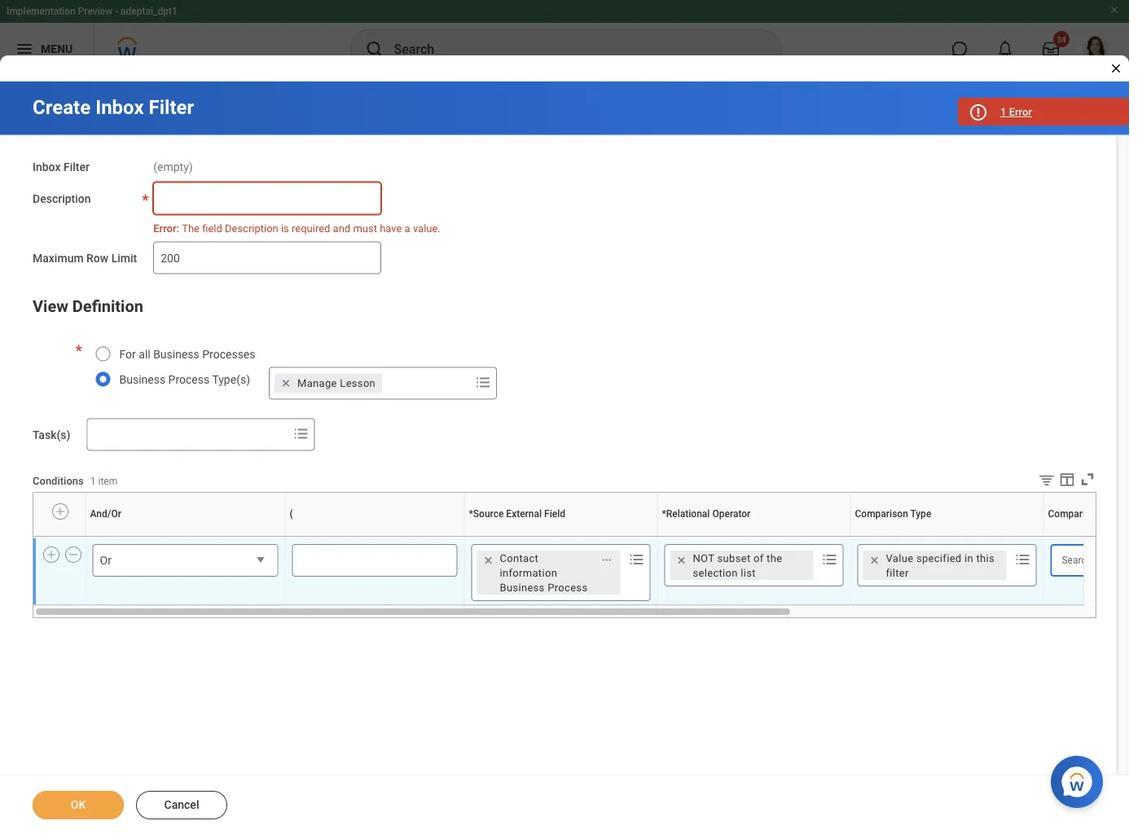 Task type: vqa. For each thing, say whether or not it's contained in the screenshot.
Search Workday 'search field'
no



Task type: describe. For each thing, give the bounding box(es) containing it.
source external field button
[[557, 536, 565, 537]]

close create inbox filter image
[[1110, 62, 1123, 75]]

maximum row limit
[[33, 251, 137, 265]]

implementation
[[7, 6, 76, 17]]

plus image
[[46, 547, 57, 562]]

of
[[754, 552, 764, 564]]

for
[[119, 348, 136, 361]]

ok button
[[33, 791, 124, 820]]

adeptai_dpt1
[[121, 6, 177, 17]]

list
[[741, 566, 756, 579]]

item
[[98, 476, 117, 487]]

create inbox filter dialog
[[0, 0, 1129, 834]]

cancel button
[[136, 791, 227, 820]]

* relational operator
[[662, 509, 751, 520]]

in
[[965, 552, 974, 564]]

is
[[281, 222, 289, 234]]

1 vertical spatial inbox
[[33, 160, 61, 174]]

close environment banner image
[[1110, 5, 1119, 15]]

notifications large image
[[997, 41, 1014, 57]]

prompts image for manage lesson
[[473, 373, 493, 392]]

process inside the contact information business process
[[548, 581, 588, 593]]

Description text field
[[153, 182, 381, 214]]

relational operator button
[[750, 536, 758, 537]]

create
[[33, 96, 91, 119]]

1 horizontal spatial inbox
[[95, 96, 144, 119]]

contact information business process, press delete to clear value. option
[[477, 551, 620, 595]]

profile logan mcneil element
[[1074, 31, 1119, 67]]

operator inside row element
[[712, 509, 751, 520]]

x small image for manage
[[278, 375, 294, 392]]

0 horizontal spatial filter
[[64, 160, 90, 174]]

value inside value specified in this filter
[[886, 552, 914, 564]]

definition
[[72, 297, 143, 316]]

x small image for contact
[[480, 552, 497, 568]]

and
[[333, 222, 350, 234]]

preview
[[78, 6, 113, 17]]

cancel
[[164, 798, 199, 812]]

limit
[[111, 251, 137, 265]]

( inside row element
[[290, 509, 293, 520]]

fullscreen image
[[1079, 471, 1097, 489]]

1 error button
[[958, 98, 1129, 125]]

related actions image
[[601, 554, 612, 566]]

contact information business process
[[500, 552, 588, 593]]

-
[[115, 6, 118, 17]]

a
[[405, 222, 410, 234]]

error: the field description is required and must have a value.
[[153, 222, 441, 234]]

type(s)
[[212, 373, 250, 387]]

manage
[[297, 377, 337, 390]]

or
[[100, 554, 112, 567]]

processes
[[202, 348, 255, 361]]

1 vertical spatial field
[[563, 536, 564, 537]]

information
[[500, 566, 557, 579]]

1 horizontal spatial description
[[225, 222, 278, 234]]

the
[[182, 222, 200, 234]]

type inside row element
[[910, 509, 932, 520]]

* for relational
[[662, 509, 666, 520]]

comparison value
[[1048, 509, 1128, 520]]

row
[[86, 251, 109, 265]]

* source external field
[[469, 509, 565, 520]]

conditions 1 item
[[33, 475, 117, 487]]

none text field inside view definition group
[[292, 544, 457, 577]]

prompts image for value specified in this filter
[[1013, 550, 1033, 569]]

and/or for and/or
[[90, 509, 121, 520]]

1 vertical spatial business
[[119, 373, 166, 387]]

view definition group
[[33, 294, 1129, 618]]

select to filter grid data image
[[1038, 471, 1056, 489]]

toolbar inside view definition group
[[1026, 471, 1097, 492]]

value specified in this filter
[[886, 552, 995, 579]]

1 horizontal spatial relational
[[750, 536, 754, 537]]

and/or button
[[184, 536, 187, 537]]

1 inside conditions 1 item
[[90, 476, 96, 487]]

inbox filter
[[33, 160, 90, 174]]

exclamation image
[[972, 107, 984, 119]]

* for source
[[469, 509, 473, 520]]

0 horizontal spatial description
[[33, 192, 91, 205]]

1 horizontal spatial source
[[557, 536, 559, 537]]

1 horizontal spatial external
[[559, 536, 562, 537]]

contact
[[500, 552, 539, 564]]

value specified in this filter, press delete to clear value. option
[[863, 551, 1007, 580]]

external inside row element
[[506, 509, 542, 520]]

view
[[33, 297, 68, 316]]



Task type: locate. For each thing, give the bounding box(es) containing it.
description down inbox filter
[[33, 192, 91, 205]]

column header
[[1044, 537, 1129, 538]]

1 * from the left
[[469, 509, 473, 520]]

and/or for and/or ( source external field relational operator comparison type
[[184, 536, 186, 537]]

0 vertical spatial field
[[544, 509, 565, 520]]

1 horizontal spatial filter
[[149, 96, 194, 119]]

0 vertical spatial source
[[473, 509, 504, 520]]

1 vertical spatial process
[[548, 581, 588, 593]]

0 horizontal spatial relational
[[666, 509, 710, 520]]

filter
[[886, 566, 909, 579]]

(
[[290, 509, 293, 520], [374, 536, 375, 537]]

operator up relational operator button
[[712, 509, 751, 520]]

type
[[910, 509, 932, 520], [948, 536, 950, 537]]

0 vertical spatial description
[[33, 192, 91, 205]]

x small image left contact
[[480, 552, 497, 568]]

comparison up 'filter'
[[855, 509, 908, 520]]

1 vertical spatial source
[[557, 536, 559, 537]]

not subset of the selection list, press delete to clear value. option
[[670, 551, 814, 580]]

1 horizontal spatial comparison
[[944, 536, 948, 537]]

description left is
[[225, 222, 278, 234]]

filter up (empty)
[[149, 96, 194, 119]]

x small image left not
[[673, 552, 690, 568]]

value inside row element
[[1104, 509, 1128, 520]]

required
[[292, 222, 330, 234]]

1 horizontal spatial process
[[548, 581, 588, 593]]

2 * from the left
[[662, 509, 666, 520]]

view definition
[[33, 297, 143, 316]]

have
[[380, 222, 402, 234]]

0 vertical spatial relational
[[666, 509, 710, 520]]

0 vertical spatial filter
[[149, 96, 194, 119]]

x small image inside value specified in this filter, press delete to clear value. option
[[866, 552, 883, 568]]

value
[[1104, 509, 1128, 520], [886, 552, 914, 564]]

implementation preview -   adeptai_dpt1 banner
[[0, 0, 1129, 75]]

description
[[33, 192, 91, 205], [225, 222, 278, 234]]

1 vertical spatial description
[[225, 222, 278, 234]]

relational inside row element
[[666, 509, 710, 520]]

x small image left 'filter'
[[866, 552, 883, 568]]

1 vertical spatial operator
[[754, 536, 757, 537]]

1 vertical spatial type
[[948, 536, 950, 537]]

the
[[767, 552, 782, 564]]

x small image
[[480, 552, 497, 568], [673, 552, 690, 568]]

0 vertical spatial operator
[[712, 509, 751, 520]]

maximum
[[33, 251, 84, 265]]

business down information at left
[[500, 581, 545, 593]]

source
[[473, 509, 504, 520], [557, 536, 559, 537]]

manage lesson, press delete to clear value. option
[[275, 374, 382, 393]]

2 x small image from the left
[[673, 552, 690, 568]]

field
[[544, 509, 565, 520], [563, 536, 564, 537]]

and/or up or dropdown button
[[184, 536, 186, 537]]

1 horizontal spatial x small image
[[866, 552, 883, 568]]

business for for
[[153, 348, 199, 361]]

for all business processes
[[119, 348, 255, 361]]

1 horizontal spatial type
[[948, 536, 950, 537]]

1 vertical spatial 1
[[90, 476, 96, 487]]

x small image inside manage lesson, press delete to clear value. option
[[278, 375, 294, 392]]

0 horizontal spatial 1
[[90, 476, 96, 487]]

click to view/edit grid preferences image
[[1058, 471, 1076, 489]]

2 vertical spatial business
[[500, 581, 545, 593]]

0 vertical spatial process
[[168, 373, 210, 387]]

x small image left manage
[[278, 375, 294, 392]]

comparison for comparison value
[[1048, 509, 1101, 520]]

0 horizontal spatial *
[[469, 509, 473, 520]]

1 inside button
[[1001, 106, 1007, 118]]

0 vertical spatial business
[[153, 348, 199, 361]]

subset
[[717, 552, 751, 564]]

minus image
[[68, 547, 79, 562]]

not subset of the selection list
[[693, 552, 782, 579]]

not subset of the selection list element
[[693, 551, 807, 580]]

1 horizontal spatial and/or
[[184, 536, 186, 537]]

manage lesson element
[[297, 376, 376, 391]]

x small image for value
[[866, 552, 883, 568]]

create inbox filter main content
[[0, 81, 1129, 834]]

0 vertical spatial value
[[1104, 509, 1128, 520]]

0 horizontal spatial and/or
[[90, 509, 121, 520]]

filter down 'create'
[[64, 160, 90, 174]]

process
[[168, 373, 210, 387], [548, 581, 588, 593]]

comparison down click to view/edit grid preferences image
[[1048, 509, 1101, 520]]

2 horizontal spatial comparison
[[1048, 509, 1101, 520]]

external down row element
[[559, 536, 562, 537]]

inbox
[[95, 96, 144, 119], [33, 160, 61, 174]]

process down information at left
[[548, 581, 588, 593]]

1 horizontal spatial (
[[374, 536, 375, 537]]

1 left item
[[90, 476, 96, 487]]

lesson
[[340, 377, 376, 390]]

1
[[1001, 106, 1007, 118], [90, 476, 96, 487]]

1 vertical spatial filter
[[64, 160, 90, 174]]

column header inside view definition group
[[1044, 537, 1129, 538]]

conditions
[[33, 475, 84, 487]]

business up "business process type(s)"
[[153, 348, 199, 361]]

filter
[[149, 96, 194, 119], [64, 160, 90, 174]]

0 horizontal spatial external
[[506, 509, 542, 520]]

0 horizontal spatial value
[[886, 552, 914, 564]]

and/or down item
[[90, 509, 121, 520]]

1 x small image from the left
[[480, 552, 497, 568]]

relational
[[666, 509, 710, 520], [750, 536, 754, 537]]

1 vertical spatial relational
[[750, 536, 754, 537]]

1 vertical spatial (
[[374, 536, 375, 537]]

x small image
[[278, 375, 294, 392], [866, 552, 883, 568]]

business for contact
[[500, 581, 545, 593]]

operator up of
[[754, 536, 757, 537]]

plus image
[[54, 504, 66, 519]]

search image
[[365, 39, 384, 59]]

(empty)
[[153, 160, 193, 174]]

error:
[[153, 222, 179, 234]]

1 horizontal spatial operator
[[754, 536, 757, 537]]

this
[[977, 552, 995, 564]]

value.
[[413, 222, 441, 234]]

0 vertical spatial 1
[[1001, 106, 1007, 118]]

business process type(s)
[[119, 373, 250, 387]]

inbox down 'create'
[[33, 160, 61, 174]]

not
[[693, 552, 715, 564]]

field up source external field button at bottom
[[544, 509, 565, 520]]

Task(s) field
[[88, 420, 288, 449]]

or button
[[92, 544, 278, 577]]

0 horizontal spatial x small image
[[278, 375, 294, 392]]

must
[[353, 222, 377, 234]]

external up contact
[[506, 509, 542, 520]]

0 horizontal spatial comparison
[[855, 509, 908, 520]]

process down for all business processes
[[168, 373, 210, 387]]

and/or
[[90, 509, 121, 520], [184, 536, 186, 537]]

1 vertical spatial value
[[886, 552, 914, 564]]

Maximum Row Limit text field
[[153, 242, 381, 274]]

0 horizontal spatial operator
[[712, 509, 751, 520]]

relational up not
[[666, 509, 710, 520]]

business inside the contact information business process
[[500, 581, 545, 593]]

and/or ( source external field relational operator comparison type
[[184, 536, 950, 537]]

1 horizontal spatial x small image
[[673, 552, 690, 568]]

prompts image
[[627, 550, 646, 569]]

comparison up specified
[[944, 536, 948, 537]]

1 vertical spatial x small image
[[866, 552, 883, 568]]

specified
[[916, 552, 962, 564]]

1 vertical spatial and/or
[[184, 536, 186, 537]]

value specified in this filter element
[[886, 551, 1000, 580]]

field down row element
[[563, 536, 564, 537]]

0 horizontal spatial (
[[290, 509, 293, 520]]

operator
[[712, 509, 751, 520], [754, 536, 757, 537]]

ok
[[71, 798, 86, 812]]

0 vertical spatial (
[[290, 509, 293, 520]]

inbox right 'create'
[[95, 96, 144, 119]]

x small image inside not subset of the selection list, press delete to clear value. option
[[673, 552, 690, 568]]

prompts image
[[473, 373, 493, 392], [291, 424, 311, 444], [820, 550, 840, 569], [1013, 550, 1033, 569]]

0 horizontal spatial x small image
[[480, 552, 497, 568]]

and/or inside row element
[[90, 509, 121, 520]]

0 vertical spatial and/or
[[90, 509, 121, 520]]

1 left error
[[1001, 106, 1007, 118]]

contact information business process element
[[500, 551, 592, 595]]

business down all
[[119, 373, 166, 387]]

0 vertical spatial inbox
[[95, 96, 144, 119]]

0 horizontal spatial inbox
[[33, 160, 61, 174]]

implementation preview -   adeptai_dpt1
[[7, 6, 177, 17]]

field inside row element
[[544, 509, 565, 520]]

0 vertical spatial type
[[910, 509, 932, 520]]

create inbox filter
[[33, 96, 194, 119]]

comparison for comparison type
[[855, 509, 908, 520]]

1 horizontal spatial 1
[[1001, 106, 1007, 118]]

inbox large image
[[1043, 41, 1059, 57]]

external
[[506, 509, 542, 520], [559, 536, 562, 537]]

0 horizontal spatial type
[[910, 509, 932, 520]]

relational up of
[[750, 536, 754, 537]]

view definition button
[[33, 297, 143, 316]]

( button
[[374, 536, 375, 537]]

1 error
[[1001, 106, 1032, 118]]

x small image for not
[[673, 552, 690, 568]]

1 horizontal spatial *
[[662, 509, 666, 520]]

None text field
[[292, 544, 457, 577]]

1 horizontal spatial value
[[1104, 509, 1128, 520]]

all
[[139, 348, 150, 361]]

manage lesson
[[297, 377, 376, 390]]

*
[[469, 509, 473, 520], [662, 509, 666, 520]]

comparison
[[855, 509, 908, 520], [1048, 509, 1101, 520], [944, 536, 948, 537]]

error
[[1009, 106, 1032, 118]]

field
[[202, 222, 222, 234]]

0 vertical spatial x small image
[[278, 375, 294, 392]]

0 horizontal spatial process
[[168, 373, 210, 387]]

selection
[[693, 566, 738, 579]]

comparison type
[[855, 509, 932, 520]]

row element
[[33, 493, 1129, 536]]

toolbar
[[1026, 471, 1097, 492]]

business
[[153, 348, 199, 361], [119, 373, 166, 387], [500, 581, 545, 593]]

source inside row element
[[473, 509, 504, 520]]

comparison type button
[[944, 536, 951, 537]]

workday assistant region
[[1051, 750, 1110, 808]]

source up contact
[[473, 509, 504, 520]]

0 horizontal spatial source
[[473, 509, 504, 520]]

0 vertical spatial external
[[506, 509, 542, 520]]

1 vertical spatial external
[[559, 536, 562, 537]]

source down row element
[[557, 536, 559, 537]]

task(s)
[[33, 428, 70, 442]]

x small image inside contact information business process, press delete to clear value. option
[[480, 552, 497, 568]]

prompts image for not subset of the selection list
[[820, 550, 840, 569]]



